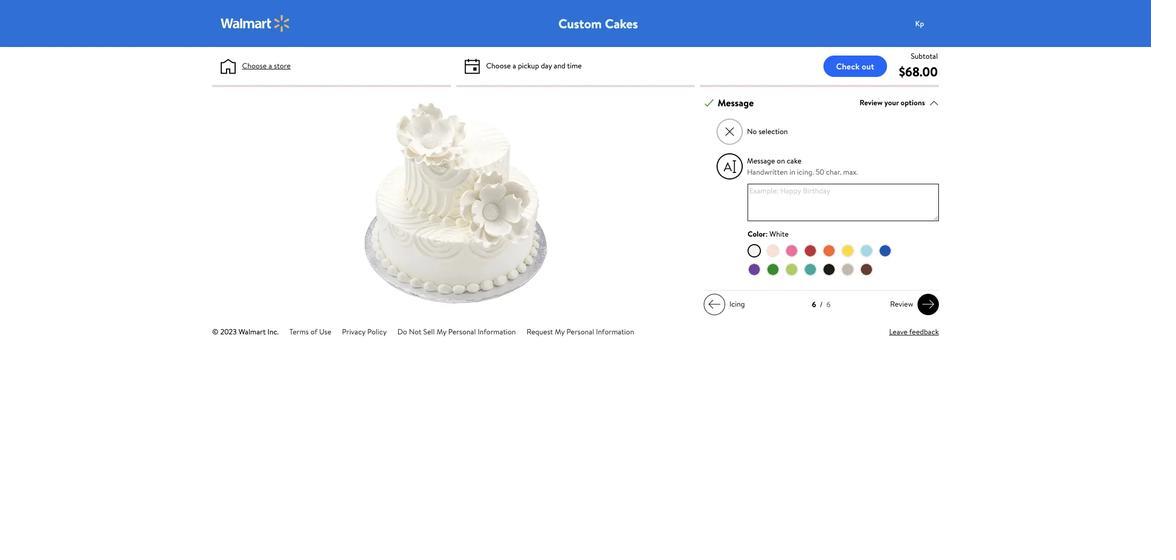 Task type: describe. For each thing, give the bounding box(es) containing it.
terms of use link
[[290, 327, 331, 337]]

privacy
[[342, 327, 366, 337]]

request my personal information
[[527, 327, 634, 337]]

icing link
[[704, 294, 750, 315]]

icon for continue arrow image inside the 'icing' 'link'
[[708, 298, 721, 311]]

selection
[[759, 126, 788, 137]]

icing
[[730, 299, 745, 310]]

© 2023 walmart inc.
[[212, 327, 279, 337]]

up arrow image
[[930, 98, 939, 108]]

white
[[770, 229, 789, 240]]

2 personal from the left
[[567, 327, 594, 337]]

custom
[[559, 14, 602, 33]]

no selection
[[747, 126, 788, 137]]

choose a pickup day and time
[[486, 60, 582, 71]]

message on cake handwritten in icing. 50 char. max.
[[747, 155, 858, 177]]

request my personal information link
[[527, 327, 634, 337]]

Example: Happy Birthday text field
[[748, 184, 939, 221]]

review your options element
[[860, 97, 925, 109]]

a for store
[[269, 60, 272, 71]]

choose a store
[[242, 60, 291, 71]]

privacy policy link
[[342, 327, 387, 337]]

handwritten
[[747, 167, 788, 177]]

1 information from the left
[[478, 327, 516, 337]]

terms
[[290, 327, 309, 337]]

request
[[527, 327, 553, 337]]

:
[[766, 229, 768, 240]]

2 information from the left
[[596, 327, 634, 337]]

do
[[398, 327, 407, 337]]

use
[[319, 327, 331, 337]]

of
[[311, 327, 318, 337]]

1 my from the left
[[437, 327, 447, 337]]

options
[[901, 97, 925, 108]]

message for message on cake handwritten in icing. 50 char. max.
[[747, 155, 775, 166]]

review your options
[[860, 97, 925, 108]]

your
[[885, 97, 899, 108]]

max.
[[844, 167, 858, 177]]

sell
[[423, 327, 435, 337]]

ok image
[[705, 98, 714, 108]]

store
[[274, 60, 291, 71]]

privacy policy
[[342, 327, 387, 337]]

kp button
[[909, 13, 952, 34]]

back to walmart.com image
[[221, 15, 290, 32]]

color : white
[[748, 229, 789, 240]]

custom cakes
[[559, 14, 638, 33]]

1 personal from the left
[[448, 327, 476, 337]]

message for message
[[718, 96, 754, 110]]

review your options link
[[860, 96, 939, 110]]



Task type: locate. For each thing, give the bounding box(es) containing it.
1 horizontal spatial review
[[891, 299, 914, 310]]

personal right request
[[567, 327, 594, 337]]

review for review
[[891, 299, 914, 310]]

review for review your options
[[860, 97, 883, 108]]

1 a from the left
[[269, 60, 272, 71]]

6 / 6
[[812, 299, 831, 310]]

0 horizontal spatial personal
[[448, 327, 476, 337]]

subtotal
[[911, 51, 938, 61]]

/
[[820, 299, 823, 310]]

my right request
[[555, 327, 565, 337]]

kp
[[916, 18, 925, 29]]

message right "ok" image
[[718, 96, 754, 110]]

0 horizontal spatial icon for continue arrow image
[[708, 298, 721, 311]]

check
[[836, 60, 860, 72]]

policy
[[367, 327, 387, 337]]

icon for continue arrow image left icing
[[708, 298, 721, 311]]

review inside review link
[[891, 299, 914, 310]]

review link
[[886, 294, 939, 315]]

0 horizontal spatial information
[[478, 327, 516, 337]]

review inside review your options element
[[860, 97, 883, 108]]

a for pickup
[[513, 60, 516, 71]]

2 my from the left
[[555, 327, 565, 337]]

icing.
[[797, 167, 814, 177]]

review up the leave
[[891, 299, 914, 310]]

color
[[748, 229, 766, 240]]

char.
[[826, 167, 842, 177]]

subtotal $68.00
[[899, 51, 938, 81]]

1 choose from the left
[[242, 60, 267, 71]]

1 horizontal spatial 6
[[827, 299, 831, 310]]

personal
[[448, 327, 476, 337], [567, 327, 594, 337]]

choose left store
[[242, 60, 267, 71]]

a
[[269, 60, 272, 71], [513, 60, 516, 71]]

1 horizontal spatial my
[[555, 327, 565, 337]]

choose
[[242, 60, 267, 71], [486, 60, 511, 71]]

1 6 from the left
[[812, 299, 817, 310]]

do not sell my personal information
[[398, 327, 516, 337]]

and
[[554, 60, 566, 71]]

day
[[541, 60, 552, 71]]

message inside message on cake handwritten in icing. 50 char. max.
[[747, 155, 775, 166]]

time
[[567, 60, 582, 71]]

1 vertical spatial review
[[891, 299, 914, 310]]

remove image
[[724, 125, 736, 137]]

6
[[812, 299, 817, 310], [827, 299, 831, 310]]

2 icon for continue arrow image from the left
[[922, 298, 935, 311]]

1 horizontal spatial icon for continue arrow image
[[922, 298, 935, 311]]

$68.00
[[899, 63, 938, 81]]

message
[[718, 96, 754, 110], [747, 155, 775, 166]]

no
[[747, 126, 757, 137]]

1 icon for continue arrow image from the left
[[708, 298, 721, 311]]

choose left "pickup" at left
[[486, 60, 511, 71]]

1 vertical spatial message
[[747, 155, 775, 166]]

leave feedback
[[890, 327, 939, 337]]

1 horizontal spatial choose
[[486, 60, 511, 71]]

1 horizontal spatial personal
[[567, 327, 594, 337]]

choose for choose a pickup day and time
[[486, 60, 511, 71]]

in
[[790, 167, 796, 177]]

2 a from the left
[[513, 60, 516, 71]]

1 horizontal spatial a
[[513, 60, 516, 71]]

1 horizontal spatial information
[[596, 327, 634, 337]]

choose for choose a store
[[242, 60, 267, 71]]

inc.
[[268, 327, 279, 337]]

0 horizontal spatial a
[[269, 60, 272, 71]]

icon for continue arrow image up feedback
[[922, 298, 935, 311]]

0 horizontal spatial choose
[[242, 60, 267, 71]]

personal right "sell"
[[448, 327, 476, 337]]

choose a store link
[[242, 60, 291, 72]]

©
[[212, 327, 219, 337]]

walmart
[[239, 327, 266, 337]]

2 6 from the left
[[827, 299, 831, 310]]

leave feedback button
[[890, 327, 939, 338]]

2 choose from the left
[[486, 60, 511, 71]]

a left "pickup" at left
[[513, 60, 516, 71]]

0 horizontal spatial 6
[[812, 299, 817, 310]]

leave
[[890, 327, 908, 337]]

2023
[[220, 327, 237, 337]]

pickup
[[518, 60, 539, 71]]

on
[[777, 155, 785, 166]]

not
[[409, 327, 422, 337]]

6 left '/'
[[812, 299, 817, 310]]

feedback
[[910, 327, 939, 337]]

0 horizontal spatial my
[[437, 327, 447, 337]]

0 vertical spatial message
[[718, 96, 754, 110]]

information
[[478, 327, 516, 337], [596, 327, 634, 337]]

check out button
[[824, 55, 887, 77]]

my
[[437, 327, 447, 337], [555, 327, 565, 337]]

icon for continue arrow image inside review link
[[922, 298, 935, 311]]

0 horizontal spatial review
[[860, 97, 883, 108]]

do not sell my personal information link
[[398, 327, 516, 337]]

50
[[816, 167, 825, 177]]

0 vertical spatial review
[[860, 97, 883, 108]]

a left store
[[269, 60, 272, 71]]

check out
[[836, 60, 875, 72]]

cakes
[[605, 14, 638, 33]]

my right "sell"
[[437, 327, 447, 337]]

terms of use
[[290, 327, 331, 337]]

review
[[860, 97, 883, 108], [891, 299, 914, 310]]

message up "handwritten"
[[747, 155, 775, 166]]

review left your in the right of the page
[[860, 97, 883, 108]]

6 right '/'
[[827, 299, 831, 310]]

cake
[[787, 155, 802, 166]]

out
[[862, 60, 875, 72]]

icon for continue arrow image
[[708, 298, 721, 311], [922, 298, 935, 311]]



Task type: vqa. For each thing, say whether or not it's contained in the screenshot.
Deals
no



